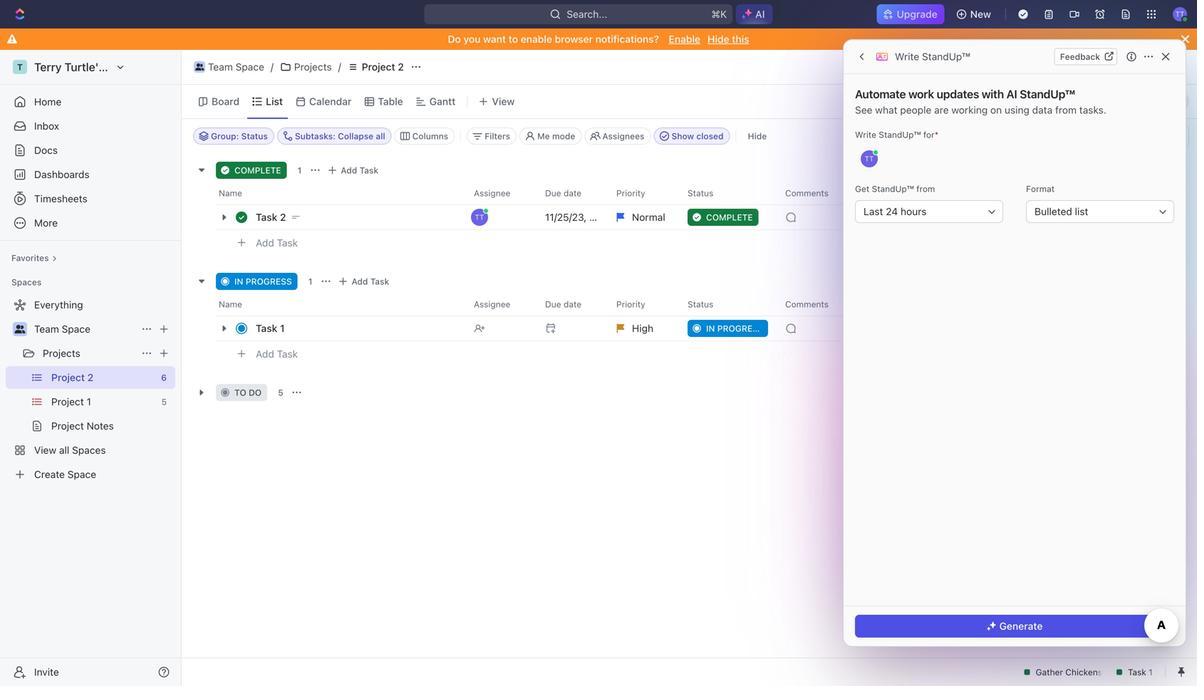 Task type: vqa. For each thing, say whether or not it's contained in the screenshot.
the left Spaces
yes



Task type: locate. For each thing, give the bounding box(es) containing it.
0 vertical spatial ai
[[755, 8, 765, 20]]

complete down group: status
[[234, 165, 281, 175]]

0 vertical spatial due
[[545, 188, 561, 198]]

2 assignee from the top
[[474, 299, 511, 309]]

1 vertical spatial team space link
[[34, 318, 135, 341]]

1 date from the top
[[564, 188, 582, 198]]

1 name from the top
[[219, 188, 242, 198]]

1 vertical spatial comments
[[785, 299, 829, 309]]

in progress button
[[679, 316, 777, 341]]

2 due date from the top
[[545, 299, 582, 309]]

0 vertical spatial assignee
[[474, 188, 511, 198]]

1 vertical spatial due date button
[[537, 293, 608, 316]]

to left do on the left
[[234, 388, 246, 398]]

status right group:
[[241, 131, 268, 141]]

comments for high
[[785, 299, 829, 309]]

due date button for high
[[537, 293, 608, 316]]

tt button
[[1169, 3, 1192, 26], [855, 146, 1003, 172], [465, 205, 537, 230]]

1 horizontal spatial user group image
[[195, 63, 204, 71]]

workspace
[[107, 60, 166, 74]]

team space link down everything link
[[34, 318, 135, 341]]

hide button
[[742, 128, 773, 145]]

complete inside dropdown button
[[706, 212, 753, 222]]

user group image inside team space 'link'
[[195, 63, 204, 71]]

1 horizontal spatial view
[[492, 95, 515, 107]]

1 vertical spatial assignee
[[474, 299, 511, 309]]

view up create
[[34, 444, 56, 456]]

1 vertical spatial name
[[219, 299, 242, 309]]

priority for high
[[616, 299, 645, 309]]

table link
[[375, 92, 403, 112]]

due
[[545, 188, 561, 198], [545, 299, 561, 309]]

priority for normal
[[616, 188, 645, 198]]

team up "board" link
[[208, 61, 233, 73]]

priority button up normal
[[608, 182, 679, 205]]

2 comments button from the top
[[777, 293, 848, 316]]

standup™ for get standup™ from
[[872, 184, 914, 194]]

project 2 up project 1
[[51, 372, 93, 383]]

0 horizontal spatial progress
[[246, 276, 292, 286]]

1 vertical spatial tt button
[[855, 146, 1003, 172]]

2 / from the left
[[338, 61, 341, 73]]

status button down status on the top of page
[[679, 293, 777, 316]]

project 2 up table 'link'
[[362, 61, 404, 73]]

1 due from the top
[[545, 188, 561, 198]]

project
[[362, 61, 395, 73], [51, 372, 85, 383], [51, 396, 84, 408], [51, 420, 84, 432]]

name button for normal
[[216, 182, 465, 205]]

hide
[[708, 33, 729, 45], [987, 95, 1009, 107], [748, 131, 767, 141]]

1 horizontal spatial hide
[[748, 131, 767, 141]]

show closed
[[672, 131, 724, 141]]

0 vertical spatial all
[[376, 131, 385, 141]]

priority up the normal dropdown button
[[616, 188, 645, 198]]

1 vertical spatial progress
[[717, 324, 764, 334]]

0 vertical spatial comments
[[785, 188, 829, 198]]

0 horizontal spatial complete
[[234, 165, 281, 175]]

0 horizontal spatial project 2 link
[[51, 366, 155, 389]]

standup™ up data
[[1020, 87, 1075, 101]]

view for view
[[492, 95, 515, 107]]

name button up task 1 link
[[216, 293, 465, 316]]

tree containing everything
[[6, 294, 175, 486]]

add down task 2 at the top left of the page
[[256, 237, 274, 249]]

all inside "sidebar" navigation
[[59, 444, 69, 456]]

1 horizontal spatial projects link
[[276, 58, 335, 76]]

space down view all spaces link
[[68, 469, 96, 480]]

status up in progress dropdown button at the right top
[[688, 299, 714, 309]]

add task button down collapse
[[324, 162, 384, 179]]

1 priority button from the top
[[608, 182, 679, 205]]

0 vertical spatial in
[[234, 276, 243, 286]]

standup™ for write standup™
[[922, 51, 970, 62]]

1 vertical spatial date
[[564, 299, 582, 309]]

24
[[886, 206, 898, 217]]

1 vertical spatial in
[[706, 324, 715, 334]]

all right collapse
[[376, 131, 385, 141]]

table
[[378, 95, 403, 107]]

everything
[[34, 299, 83, 311]]

view inside button
[[492, 95, 515, 107]]

assignee button for high
[[465, 293, 537, 316]]

get
[[855, 184, 870, 194]]

view inside tree
[[34, 444, 56, 456]]

2 horizontal spatial tt
[[1176, 10, 1185, 18]]

team space up the 'board' at left
[[208, 61, 264, 73]]

t
[[17, 62, 23, 72]]

ai
[[755, 8, 765, 20], [1007, 87, 1017, 101]]

tasks.
[[1079, 104, 1107, 116]]

2 vertical spatial hide
[[748, 131, 767, 141]]

0 horizontal spatial projects link
[[43, 342, 135, 365]]

team down everything
[[34, 323, 59, 335]]

1 vertical spatial write
[[855, 130, 876, 140]]

what
[[875, 104, 898, 116]]

1 vertical spatial due
[[545, 299, 561, 309]]

tree
[[6, 294, 175, 486]]

0 horizontal spatial 5
[[161, 397, 167, 407]]

1 vertical spatial status
[[688, 188, 714, 198]]

1 horizontal spatial /
[[338, 61, 341, 73]]

priority up high
[[616, 299, 645, 309]]

2 comments from the top
[[785, 299, 829, 309]]

1 horizontal spatial to
[[509, 33, 518, 45]]

show
[[672, 131, 694, 141]]

0 vertical spatial assignee button
[[465, 182, 537, 205]]

last 24 hours button
[[855, 200, 1003, 223]]

new
[[970, 8, 991, 20]]

write down see
[[855, 130, 876, 140]]

1 vertical spatial ai
[[1007, 87, 1017, 101]]

0 vertical spatial view
[[492, 95, 515, 107]]

create space
[[34, 469, 96, 480]]

2 horizontal spatial 2
[[398, 61, 404, 73]]

0 horizontal spatial /
[[271, 61, 274, 73]]

0 vertical spatial status button
[[679, 182, 777, 205]]

projects link up calendar link
[[276, 58, 335, 76]]

1 vertical spatial assignee button
[[465, 293, 537, 316]]

1 vertical spatial view
[[34, 444, 56, 456]]

project notes
[[51, 420, 114, 432]]

2 assignee button from the top
[[465, 293, 537, 316]]

automations button
[[1068, 56, 1142, 78]]

1 horizontal spatial 2
[[280, 211, 286, 223]]

from up last 24 hours dropdown button at the top right of page
[[917, 184, 935, 194]]

2 horizontal spatial hide
[[987, 95, 1009, 107]]

project 2 link up project 1 link at the bottom left of page
[[51, 366, 155, 389]]

team space
[[208, 61, 264, 73], [34, 323, 90, 335]]

/
[[271, 61, 274, 73], [338, 61, 341, 73]]

1 assignee from the top
[[474, 188, 511, 198]]

1 vertical spatial hide
[[987, 95, 1009, 107]]

1 due date from the top
[[545, 188, 582, 198]]

2 status button from the top
[[679, 293, 777, 316]]

2 due date button from the top
[[537, 293, 608, 316]]

due for normal
[[545, 188, 561, 198]]

team space down everything
[[34, 323, 90, 335]]

1 horizontal spatial all
[[376, 131, 385, 141]]

tree inside "sidebar" navigation
[[6, 294, 175, 486]]

0 horizontal spatial from
[[917, 184, 935, 194]]

name button
[[216, 182, 465, 205], [216, 293, 465, 316]]

due date button for normal
[[537, 182, 608, 205]]

1 assignee button from the top
[[465, 182, 537, 205]]

0 horizontal spatial all
[[59, 444, 69, 456]]

2 inside tree
[[87, 372, 93, 383]]

comments button for normal
[[777, 182, 848, 205]]

1 horizontal spatial team space link
[[190, 58, 268, 76]]

1 vertical spatial to
[[234, 388, 246, 398]]

comments button
[[777, 182, 848, 205], [777, 293, 848, 316]]

1 horizontal spatial ai
[[1007, 87, 1017, 101]]

1 vertical spatial status button
[[679, 293, 777, 316]]

5 down 6
[[161, 397, 167, 407]]

1 vertical spatial complete
[[706, 212, 753, 222]]

mode
[[552, 131, 575, 141]]

add
[[341, 165, 357, 175], [256, 237, 274, 249], [352, 276, 368, 286], [256, 348, 274, 360]]

1 horizontal spatial progress
[[717, 324, 764, 334]]

view up filters
[[492, 95, 515, 107]]

ai up the 'using'
[[1007, 87, 1017, 101]]

0 vertical spatial due date button
[[537, 182, 608, 205]]

2 date from the top
[[564, 299, 582, 309]]

new button
[[950, 3, 1000, 26]]

due date button
[[537, 182, 608, 205], [537, 293, 608, 316]]

1 comments button from the top
[[777, 182, 848, 205]]

0 horizontal spatial tt button
[[465, 205, 537, 230]]

/ up list
[[271, 61, 274, 73]]

0 vertical spatial due date
[[545, 188, 582, 198]]

0 vertical spatial priority button
[[608, 182, 679, 205]]

0 vertical spatial status
[[241, 131, 268, 141]]

project 2 link up table 'link'
[[344, 58, 407, 76]]

0 horizontal spatial write
[[855, 130, 876, 140]]

spaces down favorites
[[11, 277, 42, 287]]

due date for normal
[[545, 188, 582, 198]]

tt button for last 24 hours dropdown button at the top right of page
[[855, 146, 1003, 172]]

0 horizontal spatial project 2
[[51, 372, 93, 383]]

0 vertical spatial comments button
[[777, 182, 848, 205]]

due for high
[[545, 299, 561, 309]]

sidebar navigation
[[0, 50, 185, 686]]

1 comments from the top
[[785, 188, 829, 198]]

columns
[[412, 131, 448, 141]]

status
[[694, 257, 722, 265]]

1 horizontal spatial in progress
[[706, 324, 764, 334]]

list
[[266, 95, 283, 107]]

1 vertical spatial team space
[[34, 323, 90, 335]]

1 vertical spatial team
[[34, 323, 59, 335]]

1 vertical spatial tt
[[865, 155, 874, 163]]

name button up task 2 link at the left top of the page
[[216, 182, 465, 205]]

1 horizontal spatial in
[[706, 324, 715, 334]]

1 name button from the top
[[216, 182, 465, 205]]

1 vertical spatial spaces
[[72, 444, 106, 456]]

docs
[[34, 144, 58, 156]]

1 priority from the top
[[616, 188, 645, 198]]

0 horizontal spatial to
[[234, 388, 246, 398]]

space up list link
[[236, 61, 264, 73]]

0 vertical spatial date
[[564, 188, 582, 198]]

projects down everything
[[43, 347, 80, 359]]

0 horizontal spatial projects
[[43, 347, 80, 359]]

in progress
[[234, 276, 292, 286], [706, 324, 764, 334]]

projects up calendar link
[[294, 61, 332, 73]]

add task
[[341, 165, 378, 175], [256, 237, 298, 249], [352, 276, 389, 286], [256, 348, 298, 360]]

filters
[[485, 131, 510, 141]]

complete up status on the top of page
[[706, 212, 753, 222]]

1 horizontal spatial project 2
[[362, 61, 404, 73]]

0 vertical spatial priority
[[616, 188, 645, 198]]

0 horizontal spatial team
[[34, 323, 59, 335]]

0 vertical spatial team space
[[208, 61, 264, 73]]

status up complete dropdown button at the right
[[688, 188, 714, 198]]

ai button
[[736, 4, 773, 24]]

2 name button from the top
[[216, 293, 465, 316]]

terry
[[34, 60, 62, 74]]

0 vertical spatial spaces
[[11, 277, 42, 287]]

0 vertical spatial complete
[[234, 165, 281, 175]]

project 1 link
[[51, 391, 156, 413]]

add task down collapse
[[341, 165, 378, 175]]

1 due date button from the top
[[537, 182, 608, 205]]

status for high
[[688, 299, 714, 309]]

this
[[732, 33, 749, 45]]

2 priority button from the top
[[608, 293, 679, 316]]

home link
[[6, 91, 175, 113]]

you
[[464, 33, 481, 45]]

add
[[657, 257, 673, 265]]

0 vertical spatial write
[[895, 51, 919, 62]]

assignee button
[[465, 182, 537, 205], [465, 293, 537, 316]]

standup™ down "what"
[[879, 130, 921, 140]]

0 horizontal spatial ai
[[755, 8, 765, 20]]

1 vertical spatial name button
[[216, 293, 465, 316]]

add task button up task 1 link
[[335, 273, 395, 290]]

to right want
[[509, 33, 518, 45]]

2 vertical spatial 2
[[87, 372, 93, 383]]

1 horizontal spatial from
[[1055, 104, 1077, 116]]

2 vertical spatial status
[[688, 299, 714, 309]]

from right data
[[1055, 104, 1077, 116]]

more
[[34, 217, 58, 229]]

5 right do on the left
[[278, 388, 283, 398]]

all up create space
[[59, 444, 69, 456]]

for
[[923, 130, 935, 140]]

0 vertical spatial name button
[[216, 182, 465, 205]]

share
[[1026, 61, 1053, 73]]

tt
[[1176, 10, 1185, 18], [865, 155, 874, 163], [475, 213, 484, 221]]

enable
[[669, 33, 701, 45]]

name for high
[[219, 299, 242, 309]]

standup™ up '24'
[[872, 184, 914, 194]]

date for normal
[[564, 188, 582, 198]]

status button down closed
[[679, 182, 777, 205]]

2 name from the top
[[219, 299, 242, 309]]

1 horizontal spatial project 2 link
[[344, 58, 407, 76]]

ai inside button
[[755, 8, 765, 20]]

space down everything link
[[62, 323, 90, 335]]

favorites
[[11, 253, 49, 263]]

1
[[298, 165, 302, 175], [308, 276, 312, 286], [280, 322, 285, 334], [87, 396, 91, 408]]

2 priority from the top
[[616, 299, 645, 309]]

tt for last 24 hours dropdown button at the top right of page
[[865, 155, 874, 163]]

spaces
[[11, 277, 42, 287], [72, 444, 106, 456]]

user group image
[[195, 63, 204, 71], [15, 325, 25, 334]]

dashboards
[[34, 169, 90, 180]]

1 horizontal spatial tt button
[[855, 146, 1003, 172]]

bulleted list
[[1035, 206, 1088, 217]]

team
[[208, 61, 233, 73], [34, 323, 59, 335]]

assignee
[[474, 188, 511, 198], [474, 299, 511, 309]]

want
[[483, 33, 506, 45]]

0 vertical spatial from
[[1055, 104, 1077, 116]]

team space link up the 'board' at left
[[190, 58, 268, 76]]

priority button up high
[[608, 293, 679, 316]]

ai right ⌘k
[[755, 8, 765, 20]]

list
[[1075, 206, 1088, 217]]

1 vertical spatial projects
[[43, 347, 80, 359]]

spaces up create space link
[[72, 444, 106, 456]]

inbox link
[[6, 115, 175, 138]]

progress inside in progress dropdown button
[[717, 324, 764, 334]]

0 horizontal spatial user group image
[[15, 325, 25, 334]]

2 horizontal spatial tt button
[[1169, 3, 1192, 26]]

all
[[376, 131, 385, 141], [59, 444, 69, 456]]

Search tasks... text field
[[1046, 125, 1189, 147]]

name for normal
[[219, 188, 242, 198]]

write up work at the top of the page
[[895, 51, 919, 62]]

home
[[34, 96, 61, 108]]

search...
[[567, 8, 607, 20]]

2 due from the top
[[545, 299, 561, 309]]

terry turtle's workspace, , element
[[13, 60, 27, 74]]

projects
[[294, 61, 332, 73], [43, 347, 80, 359]]

view
[[492, 95, 515, 107], [34, 444, 56, 456]]

see
[[855, 104, 873, 116]]

1 status button from the top
[[679, 182, 777, 205]]

0 horizontal spatial in progress
[[234, 276, 292, 286]]

0 vertical spatial team
[[208, 61, 233, 73]]

complete
[[234, 165, 281, 175], [706, 212, 753, 222]]

spaces inside view all spaces link
[[72, 444, 106, 456]]

/ up calendar
[[338, 61, 341, 73]]

due date for high
[[545, 299, 582, 309]]

upgrade
[[897, 8, 938, 20]]

project 2 inside tree
[[51, 372, 93, 383]]

0 vertical spatial in progress
[[234, 276, 292, 286]]

projects link down everything link
[[43, 342, 135, 365]]

standup™ up the updates in the right of the page
[[922, 51, 970, 62]]

0 horizontal spatial in
[[234, 276, 243, 286]]

0 vertical spatial projects
[[294, 61, 332, 73]]

columns button
[[395, 128, 455, 145]]

assignee for high
[[474, 299, 511, 309]]

projects link
[[276, 58, 335, 76], [43, 342, 135, 365]]

0 horizontal spatial spaces
[[11, 277, 42, 287]]

0 vertical spatial project 2 link
[[344, 58, 407, 76]]

user group image inside "sidebar" navigation
[[15, 325, 25, 334]]



Task type: describe. For each thing, give the bounding box(es) containing it.
feedback button
[[1054, 48, 1117, 65]]

people
[[900, 104, 932, 116]]

write standup™ for *
[[855, 130, 939, 140]]

1 inside "sidebar" navigation
[[87, 396, 91, 408]]

gantt link
[[427, 92, 456, 112]]

0 vertical spatial projects link
[[276, 58, 335, 76]]

add task button down task 1
[[249, 346, 304, 363]]

0 vertical spatial tt
[[1176, 10, 1185, 18]]

project up project notes
[[51, 396, 84, 408]]

customize
[[1035, 95, 1085, 107]]

view for view all spaces
[[34, 444, 56, 456]]

automate work updates with ai standup™ see what people are working on using data from tasks.
[[855, 87, 1107, 116]]

status for normal
[[688, 188, 714, 198]]

assignees button
[[585, 128, 651, 145]]

updates
[[937, 87, 979, 101]]

assignee for normal
[[474, 188, 511, 198]]

timesheets link
[[6, 187, 175, 210]]

write for write standup™ for *
[[855, 130, 876, 140]]

from inside automate work updates with ai standup™ see what people are working on using data from tasks.
[[1055, 104, 1077, 116]]

project notes link
[[51, 415, 172, 438]]

1 vertical spatial from
[[917, 184, 935, 194]]

0 vertical spatial tt button
[[1169, 3, 1192, 26]]

automations
[[1075, 61, 1135, 73]]

get standup™ from
[[855, 184, 935, 194]]

0 vertical spatial 2
[[398, 61, 404, 73]]

hours
[[901, 206, 927, 217]]

search
[[930, 95, 963, 107]]

tt button for add task button below task 2 at the top left of the page
[[465, 205, 537, 230]]

notes
[[87, 420, 114, 432]]

more button
[[6, 212, 175, 234]]

upgrade link
[[877, 4, 945, 24]]

subtasks: collapse all
[[295, 131, 385, 141]]

1 horizontal spatial projects
[[294, 61, 332, 73]]

bulleted list button
[[1026, 200, 1174, 223]]

assignee button for normal
[[465, 182, 537, 205]]

add task button down task 2 at the top left of the page
[[249, 234, 304, 252]]

inbox
[[34, 120, 59, 132]]

turtle's
[[65, 60, 105, 74]]

add task down task 1
[[256, 348, 298, 360]]

1 vertical spatial space
[[62, 323, 90, 335]]

project up view all spaces
[[51, 420, 84, 432]]

format
[[1026, 184, 1055, 194]]

are
[[934, 104, 949, 116]]

bulleted
[[1035, 206, 1072, 217]]

6
[[161, 373, 167, 383]]

view all spaces
[[34, 444, 106, 456]]

group: status
[[211, 131, 268, 141]]

0 vertical spatial project 2
[[362, 61, 404, 73]]

calendar
[[309, 95, 352, 107]]

to do
[[234, 388, 262, 398]]

standup™ inside automate work updates with ai standup™ see what people are working on using data from tasks.
[[1020, 87, 1075, 101]]

customize button
[[1016, 92, 1089, 112]]

ai inside automate work updates with ai standup™ see what people are working on using data from tasks.
[[1007, 87, 1017, 101]]

generate button
[[855, 615, 1174, 638]]

feedback
[[1060, 52, 1100, 62]]

1 horizontal spatial 5
[[278, 388, 283, 398]]

add up task 1 link
[[352, 276, 368, 286]]

add new status
[[657, 257, 722, 265]]

me mode button
[[520, 128, 582, 145]]

priority button for high
[[608, 293, 679, 316]]

2 vertical spatial space
[[68, 469, 96, 480]]

1 vertical spatial projects link
[[43, 342, 135, 365]]

do
[[249, 388, 262, 398]]

team inside "sidebar" navigation
[[34, 323, 59, 335]]

comments button for high
[[777, 293, 848, 316]]

last 24 hours button
[[855, 200, 1003, 223]]

⌘k
[[711, 8, 727, 20]]

calendar link
[[306, 92, 352, 112]]

show closed button
[[654, 128, 730, 145]]

1 / from the left
[[271, 61, 274, 73]]

enable
[[521, 33, 552, 45]]

me mode
[[537, 131, 575, 141]]

with
[[982, 87, 1004, 101]]

priority button for normal
[[608, 182, 679, 205]]

add new status button
[[650, 257, 729, 265]]

add task up task 1 link
[[352, 276, 389, 286]]

on
[[991, 104, 1002, 116]]

automate
[[855, 87, 906, 101]]

status button for high
[[679, 293, 777, 316]]

project up table 'link'
[[362, 61, 395, 73]]

notifications?
[[596, 33, 659, 45]]

collapse
[[338, 131, 374, 141]]

in progress inside dropdown button
[[706, 324, 764, 334]]

last 24 hours
[[864, 206, 927, 217]]

browser
[[555, 33, 593, 45]]

task 2
[[256, 211, 286, 223]]

hide button
[[970, 92, 1014, 112]]

working
[[952, 104, 988, 116]]

0 horizontal spatial hide
[[708, 33, 729, 45]]

add task down task 2 at the top left of the page
[[256, 237, 298, 249]]

last
[[864, 206, 883, 217]]

board
[[212, 95, 240, 107]]

invite
[[34, 666, 59, 678]]

view all spaces link
[[6, 439, 172, 462]]

everything link
[[6, 294, 172, 316]]

write standup™
[[895, 51, 970, 62]]

team space inside "sidebar" navigation
[[34, 323, 90, 335]]

add down task 1
[[256, 348, 274, 360]]

write for write standup™
[[895, 51, 919, 62]]

team space link inside "sidebar" navigation
[[34, 318, 135, 341]]

hide inside button
[[748, 131, 767, 141]]

view button
[[473, 85, 593, 118]]

high
[[632, 322, 653, 334]]

search button
[[912, 92, 968, 112]]

do you want to enable browser notifications? enable hide this
[[448, 33, 749, 45]]

new
[[675, 257, 692, 265]]

standup™ for write standup™ for *
[[879, 130, 921, 140]]

0 vertical spatial team space link
[[190, 58, 268, 76]]

in inside dropdown button
[[706, 324, 715, 334]]

create space link
[[6, 463, 172, 486]]

list link
[[263, 92, 283, 112]]

hide inside dropdown button
[[987, 95, 1009, 107]]

1 vertical spatial 2
[[280, 211, 286, 223]]

docs link
[[6, 139, 175, 162]]

project up project 1
[[51, 372, 85, 383]]

comments for normal
[[785, 188, 829, 198]]

add down collapse
[[341, 165, 357, 175]]

task 2 link
[[252, 207, 462, 228]]

view button
[[473, 92, 520, 112]]

status button for normal
[[679, 182, 777, 205]]

data
[[1032, 104, 1053, 116]]

projects inside tree
[[43, 347, 80, 359]]

5 inside "sidebar" navigation
[[161, 397, 167, 407]]

tt for add task button below task 2 at the top left of the page
[[475, 213, 484, 221]]

0 vertical spatial space
[[236, 61, 264, 73]]

generate
[[1000, 620, 1043, 632]]

bulleted list button
[[1026, 200, 1174, 223]]

board link
[[209, 92, 240, 112]]

date for high
[[564, 299, 582, 309]]

name button for high
[[216, 293, 465, 316]]

task 1 link
[[252, 318, 462, 339]]

me
[[537, 131, 550, 141]]

dashboards link
[[6, 163, 175, 186]]



